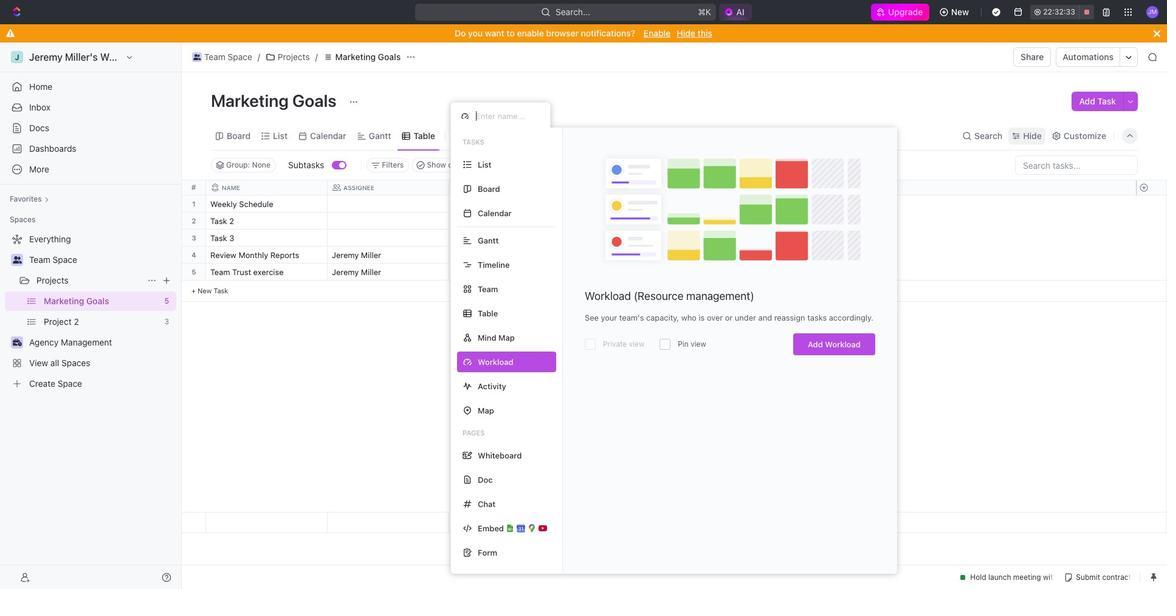 Task type: describe. For each thing, give the bounding box(es) containing it.
22:32:33
[[1043, 7, 1075, 16]]

jeremy for team trust exercise
[[332, 267, 359, 277]]

calendar link
[[308, 127, 346, 144]]

in for team trust exercise
[[457, 269, 464, 277]]

‎task 2
[[210, 216, 234, 226]]

your
[[601, 313, 617, 323]]

in progress cell for ‎task 2
[[449, 213, 571, 229]]

tasks
[[463, 138, 484, 146]]

weekly schedule
[[210, 199, 273, 209]]

or
[[725, 313, 733, 323]]

tree inside 'sidebar' navigation
[[5, 230, 176, 394]]

in progress cell for team trust exercise
[[449, 264, 571, 280]]

task 3
[[210, 233, 234, 243]]

1 vertical spatial calendar
[[478, 208, 512, 218]]

1
[[192, 200, 196, 208]]

pin view
[[678, 340, 706, 349]]

search...
[[556, 7, 590, 17]]

#
[[191, 183, 196, 192]]

see
[[585, 313, 599, 323]]

press space to select this row. row containing 5
[[182, 264, 206, 281]]

1 horizontal spatial map
[[499, 333, 515, 343]]

3 inside 1 2 3 4 5
[[192, 234, 196, 242]]

view for pin view
[[691, 340, 706, 349]]

accordingly.
[[829, 313, 874, 323]]

management)
[[686, 290, 754, 303]]

inbox link
[[5, 98, 176, 117]]

upgrade link
[[871, 4, 929, 21]]

inbox
[[29, 102, 50, 112]]

progress for team trust exercise
[[465, 269, 502, 277]]

closed
[[448, 160, 471, 170]]

pages
[[463, 429, 485, 437]]

subtasks
[[288, 160, 324, 170]]

list inside 'link'
[[273, 130, 288, 141]]

team inside press space to select this row. row
[[210, 267, 230, 277]]

new button
[[934, 2, 976, 22]]

automations button
[[1057, 48, 1120, 66]]

1 2 3 4 5
[[192, 200, 196, 276]]

list link
[[271, 127, 288, 144]]

review
[[210, 250, 236, 260]]

home link
[[5, 77, 176, 97]]

search button
[[959, 127, 1006, 144]]

show
[[427, 160, 446, 170]]

progress for review monthly reports
[[465, 252, 502, 260]]

row group containing weekly schedule
[[206, 196, 814, 302]]

add for add workload
[[808, 340, 823, 350]]

is
[[699, 313, 705, 323]]

press space to select this row. row containing 3
[[182, 230, 206, 247]]

add task
[[1079, 96, 1116, 106]]

jeremy for review monthly reports
[[332, 250, 359, 260]]

private
[[603, 340, 627, 349]]

docs link
[[5, 119, 176, 138]]

view
[[466, 130, 486, 141]]

task for add task
[[1098, 96, 1116, 106]]

activity
[[478, 381, 506, 391]]

this
[[698, 28, 712, 38]]

0 vertical spatial team space
[[204, 52, 252, 62]]

set priority image for 2
[[691, 213, 709, 232]]

in progress cell for weekly schedule
[[449, 196, 571, 212]]

2 / from the left
[[315, 52, 318, 62]]

in progress for team trust exercise
[[457, 269, 502, 277]]

enable
[[644, 28, 671, 38]]

in progress cell for review monthly reports
[[449, 247, 571, 263]]

row inside grid
[[206, 181, 814, 196]]

‎task
[[210, 216, 227, 226]]

0 vertical spatial user group image
[[193, 54, 201, 60]]

3 inside press space to select this row. row
[[229, 233, 234, 243]]

0 horizontal spatial map
[[478, 406, 494, 416]]

subtasks button
[[283, 156, 332, 175]]

1 horizontal spatial projects link
[[263, 50, 313, 64]]

gantt link
[[366, 127, 391, 144]]

new for new task
[[198, 287, 212, 295]]

trust
[[232, 267, 251, 277]]

press space to select this row. row containing ‎task 2
[[206, 213, 814, 232]]

marketing goals inside 'link'
[[335, 52, 401, 62]]

0 vertical spatial board
[[227, 130, 251, 141]]

progress for weekly schedule
[[465, 201, 502, 209]]

do you want to enable browser notifications? enable hide this
[[455, 28, 712, 38]]

in progress for ‎task 2
[[457, 218, 502, 226]]

task inside press space to select this row. row
[[210, 233, 227, 243]]

0 vertical spatial projects
[[278, 52, 310, 62]]

jeremy miller for team trust exercise
[[332, 267, 381, 277]]

monthly
[[239, 250, 268, 260]]

new for new
[[951, 7, 969, 17]]

customize button
[[1048, 127, 1110, 144]]

tasks
[[807, 313, 827, 323]]

Search tasks... text field
[[1016, 156, 1137, 174]]

1 vertical spatial table
[[478, 309, 498, 318]]

in progress for review monthly reports
[[457, 252, 502, 260]]

over
[[707, 313, 723, 323]]

whiteboard
[[478, 451, 522, 461]]

favorites button
[[5, 192, 54, 207]]

share
[[1021, 52, 1044, 62]]

11/8/23
[[575, 250, 602, 260]]

2 for 1
[[192, 217, 196, 225]]

pin
[[678, 340, 689, 349]]

miller for exercise
[[361, 267, 381, 277]]

dashboards
[[29, 143, 76, 154]]

0 horizontal spatial projects link
[[36, 271, 142, 291]]

mind map
[[478, 333, 515, 343]]

1 / from the left
[[258, 52, 260, 62]]

board link
[[224, 127, 251, 144]]

1 horizontal spatial list
[[478, 160, 492, 169]]



Task type: locate. For each thing, give the bounding box(es) containing it.
1 vertical spatial list
[[478, 160, 492, 169]]

to right want
[[507, 28, 515, 38]]

/
[[258, 52, 260, 62], [315, 52, 318, 62]]

1 horizontal spatial hide
[[1023, 130, 1042, 141]]

1 vertical spatial workload
[[825, 340, 861, 350]]

cell
[[328, 196, 449, 212], [571, 196, 692, 212], [328, 213, 449, 229], [571, 213, 692, 229], [328, 230, 449, 246], [571, 230, 692, 246], [571, 264, 692, 280], [692, 264, 814, 280], [571, 513, 692, 533], [692, 513, 814, 533]]

5
[[192, 268, 196, 276]]

1 horizontal spatial view
[[691, 340, 706, 349]]

table
[[414, 130, 435, 141], [478, 309, 498, 318]]

board down tasks
[[478, 184, 500, 194]]

grid
[[182, 181, 1167, 534]]

tree containing team space
[[5, 230, 176, 394]]

1 vertical spatial to
[[457, 235, 466, 243]]

1 vertical spatial space
[[53, 255, 77, 265]]

0 horizontal spatial workload
[[585, 290, 631, 303]]

2 jeremy from the top
[[332, 267, 359, 277]]

miller for reports
[[361, 250, 381, 260]]

0 vertical spatial jeremy miller
[[332, 250, 381, 260]]

favorites
[[10, 195, 42, 204]]

reassign
[[774, 313, 805, 323]]

1 vertical spatial projects link
[[36, 271, 142, 291]]

list up subtasks button
[[273, 130, 288, 141]]

workload (resource management)
[[585, 290, 754, 303]]

set priority image
[[691, 247, 709, 266]]

new inside grid
[[198, 287, 212, 295]]

1 horizontal spatial add
[[1079, 96, 1095, 106]]

to do cell
[[449, 230, 571, 246]]

1 vertical spatial gantt
[[478, 236, 499, 245]]

0 horizontal spatial projects
[[36, 275, 69, 286]]

2 progress from the top
[[465, 218, 502, 226]]

1 vertical spatial map
[[478, 406, 494, 416]]

2 right ‎task
[[229, 216, 234, 226]]

2 jeremy miller from the top
[[332, 267, 381, 277]]

1 jeremy miller cell from the top
[[328, 247, 449, 263]]

0 vertical spatial hide
[[677, 28, 695, 38]]

1 in progress cell from the top
[[449, 196, 571, 212]]

projects inside 'sidebar' navigation
[[36, 275, 69, 286]]

private view
[[603, 340, 645, 349]]

0 horizontal spatial to
[[457, 235, 466, 243]]

show closed button
[[412, 158, 477, 173]]

add task button
[[1072, 92, 1123, 111]]

2 down the 1
[[192, 217, 196, 225]]

press space to select this row. row containing team trust exercise
[[206, 264, 814, 281]]

and
[[758, 313, 772, 323]]

0 vertical spatial workload
[[585, 290, 631, 303]]

0 horizontal spatial user group image
[[12, 257, 22, 264]]

press space to select this row. row containing 2
[[182, 213, 206, 230]]

0 vertical spatial goals
[[378, 52, 401, 62]]

goals inside the marketing goals 'link'
[[378, 52, 401, 62]]

0 vertical spatial miller
[[361, 250, 381, 260]]

add inside button
[[1079, 96, 1095, 106]]

capacity,
[[646, 313, 679, 323]]

view right the 'private'
[[629, 340, 645, 349]]

1 vertical spatial projects
[[36, 275, 69, 286]]

2 miller from the top
[[361, 267, 381, 277]]

row group containing 1 2 3 4 5
[[182, 196, 206, 302]]

1 vertical spatial jeremy miller cell
[[328, 264, 449, 280]]

jeremy miller
[[332, 250, 381, 260], [332, 267, 381, 277]]

schedule
[[239, 199, 273, 209]]

0 horizontal spatial calendar
[[310, 130, 346, 141]]

map
[[499, 333, 515, 343], [478, 406, 494, 416]]

who
[[681, 313, 697, 323]]

1 horizontal spatial projects
[[278, 52, 310, 62]]

2 vertical spatial task
[[214, 287, 228, 295]]

1 horizontal spatial calendar
[[478, 208, 512, 218]]

team space link inside tree
[[29, 250, 174, 270]]

0 horizontal spatial add
[[808, 340, 823, 350]]

1 view from the left
[[629, 340, 645, 349]]

board
[[227, 130, 251, 141], [478, 184, 500, 194]]

1 vertical spatial task
[[210, 233, 227, 243]]

2 in progress from the top
[[457, 218, 502, 226]]

3 up 4
[[192, 234, 196, 242]]

table up show
[[414, 130, 435, 141]]

1 jeremy miller from the top
[[332, 250, 381, 260]]

2 inside press space to select this row. row
[[229, 216, 234, 226]]

dashboards link
[[5, 139, 176, 159]]

task
[[1098, 96, 1116, 106], [210, 233, 227, 243], [214, 287, 228, 295]]

calendar up subtasks button
[[310, 130, 346, 141]]

automations
[[1063, 52, 1114, 62]]

docs
[[29, 123, 49, 133]]

3 progress from the top
[[465, 252, 502, 260]]

progress
[[465, 201, 502, 209], [465, 218, 502, 226], [465, 252, 502, 260], [465, 269, 502, 277]]

task down team trust exercise
[[214, 287, 228, 295]]

4 in from the top
[[457, 269, 464, 277]]

1 jeremy from the top
[[332, 250, 359, 260]]

add down tasks
[[808, 340, 823, 350]]

user group image inside 'sidebar' navigation
[[12, 257, 22, 264]]

sidebar navigation
[[0, 43, 182, 590]]

hide
[[677, 28, 695, 38], [1023, 130, 1042, 141]]

home
[[29, 81, 52, 92]]

embed
[[478, 524, 504, 533]]

set priority image up "management)"
[[691, 230, 709, 249]]

list
[[273, 130, 288, 141], [478, 160, 492, 169]]

doc
[[478, 475, 493, 485]]

spaces
[[10, 215, 35, 224]]

marketing
[[335, 52, 376, 62], [211, 91, 289, 111]]

3 up the review
[[229, 233, 234, 243]]

1 horizontal spatial team space
[[204, 52, 252, 62]]

team inside tree
[[29, 255, 50, 265]]

0 horizontal spatial space
[[53, 255, 77, 265]]

in progress for weekly schedule
[[457, 201, 502, 209]]

0 horizontal spatial 3
[[192, 234, 196, 242]]

0 vertical spatial to
[[507, 28, 515, 38]]

1 vertical spatial team space
[[29, 255, 77, 265]]

press space to select this row. row
[[182, 196, 206, 213], [206, 196, 814, 215], [182, 213, 206, 230], [206, 213, 814, 232], [182, 230, 206, 247], [206, 230, 814, 249], [182, 247, 206, 264], [206, 247, 814, 266], [182, 264, 206, 281], [206, 264, 814, 281], [206, 513, 814, 534]]

0 vertical spatial task
[[1098, 96, 1116, 106]]

progress for ‎task 2
[[465, 218, 502, 226]]

0 vertical spatial jeremy miller cell
[[328, 247, 449, 263]]

share button
[[1013, 47, 1051, 67]]

task down ‎task
[[210, 233, 227, 243]]

calendar up the to do cell
[[478, 208, 512, 218]]

add workload
[[808, 340, 861, 350]]

1 vertical spatial team space link
[[29, 250, 174, 270]]

new inside button
[[951, 7, 969, 17]]

form
[[478, 548, 497, 558]]

3 set priority element from the top
[[691, 247, 709, 266]]

1 vertical spatial add
[[808, 340, 823, 350]]

search
[[975, 130, 1003, 141]]

table link
[[411, 127, 435, 144]]

jeremy miller cell
[[328, 247, 449, 263], [328, 264, 449, 280]]

user group image
[[193, 54, 201, 60], [12, 257, 22, 264]]

new task
[[198, 287, 228, 295]]

0 vertical spatial gantt
[[369, 130, 391, 141]]

0 horizontal spatial view
[[629, 340, 645, 349]]

set priority image
[[691, 213, 709, 232], [691, 230, 709, 249]]

to do
[[457, 235, 478, 243]]

1 set priority image from the top
[[691, 213, 709, 232]]

enable
[[517, 28, 544, 38]]

row group
[[182, 196, 206, 302], [206, 196, 814, 302], [1136, 196, 1167, 302], [1136, 513, 1167, 533]]

1 horizontal spatial table
[[478, 309, 498, 318]]

jeremy miller for review monthly reports
[[332, 250, 381, 260]]

space inside 'sidebar' navigation
[[53, 255, 77, 265]]

4 progress from the top
[[465, 269, 502, 277]]

set priority element for task 3
[[691, 230, 709, 249]]

marketing inside the marketing goals 'link'
[[335, 52, 376, 62]]

press space to select this row. row containing review monthly reports
[[206, 247, 814, 266]]

1 vertical spatial user group image
[[12, 257, 22, 264]]

1 vertical spatial goals
[[292, 91, 337, 111]]

0 horizontal spatial table
[[414, 130, 435, 141]]

do
[[468, 235, 478, 243]]

1 horizontal spatial gantt
[[478, 236, 499, 245]]

see your team's capacity, who is over or under and reassign tasks accordingly.
[[585, 313, 874, 323]]

0 horizontal spatial team space link
[[29, 250, 174, 270]]

1 vertical spatial jeremy miller
[[332, 267, 381, 277]]

0 vertical spatial marketing goals
[[335, 52, 401, 62]]

team's
[[619, 313, 644, 323]]

map right mind
[[499, 333, 515, 343]]

0 vertical spatial space
[[228, 52, 252, 62]]

0 vertical spatial jeremy
[[332, 250, 359, 260]]

3 in progress cell from the top
[[449, 247, 571, 263]]

4 in progress cell from the top
[[449, 264, 571, 280]]

0 vertical spatial team space link
[[189, 50, 255, 64]]

list right closed
[[478, 160, 492, 169]]

notifications?
[[581, 28, 635, 38]]

1 vertical spatial miller
[[361, 267, 381, 277]]

hide button
[[1009, 127, 1046, 144]]

in for ‎task 2
[[457, 218, 464, 226]]

0 horizontal spatial 2
[[192, 217, 196, 225]]

1 horizontal spatial to
[[507, 28, 515, 38]]

projects link
[[263, 50, 313, 64], [36, 271, 142, 291]]

view button
[[450, 122, 490, 150]]

to left do
[[457, 235, 466, 243]]

0 horizontal spatial /
[[258, 52, 260, 62]]

view right 'pin'
[[691, 340, 706, 349]]

row
[[206, 181, 814, 196]]

view for private view
[[629, 340, 645, 349]]

0 horizontal spatial team space
[[29, 255, 77, 265]]

(resource
[[634, 290, 684, 303]]

tree
[[5, 230, 176, 394]]

team space
[[204, 52, 252, 62], [29, 255, 77, 265]]

1 vertical spatial marketing goals
[[211, 91, 340, 111]]

in for weekly schedule
[[457, 201, 464, 209]]

view button
[[450, 127, 490, 144]]

0 horizontal spatial marketing
[[211, 91, 289, 111]]

0 vertical spatial new
[[951, 7, 969, 17]]

team trust exercise
[[210, 267, 284, 277]]

0 horizontal spatial new
[[198, 287, 212, 295]]

grid containing weekly schedule
[[182, 181, 1167, 534]]

do
[[455, 28, 466, 38]]

11/8/23 cell
[[571, 247, 692, 263]]

chat
[[478, 499, 496, 509]]

2 set priority image from the top
[[691, 230, 709, 249]]

1 horizontal spatial space
[[228, 52, 252, 62]]

map down activity
[[478, 406, 494, 416]]

exercise
[[253, 267, 284, 277]]

1 vertical spatial board
[[478, 184, 500, 194]]

2 set priority element from the top
[[691, 230, 709, 249]]

add
[[1079, 96, 1095, 106], [808, 340, 823, 350]]

add up customize
[[1079, 96, 1095, 106]]

review monthly reports
[[210, 250, 299, 260]]

1 horizontal spatial /
[[315, 52, 318, 62]]

mind
[[478, 333, 496, 343]]

press space to select this row. row containing 1
[[182, 196, 206, 213]]

table up mind
[[478, 309, 498, 318]]

hide inside hide "dropdown button"
[[1023, 130, 1042, 141]]

press space to select this row. row containing task 3
[[206, 230, 814, 249]]

1 horizontal spatial new
[[951, 7, 969, 17]]

board left list 'link'
[[227, 130, 251, 141]]

set priority image for 3
[[691, 230, 709, 249]]

2 in progress cell from the top
[[449, 213, 571, 229]]

press space to select this row. row containing weekly schedule
[[206, 196, 814, 215]]

1 set priority element from the top
[[691, 213, 709, 232]]

0 vertical spatial map
[[499, 333, 515, 343]]

team space link
[[189, 50, 255, 64], [29, 250, 174, 270]]

weekly
[[210, 199, 237, 209]]

1 vertical spatial jeremy
[[332, 267, 359, 277]]

goals
[[378, 52, 401, 62], [292, 91, 337, 111]]

0 vertical spatial table
[[414, 130, 435, 141]]

0 horizontal spatial board
[[227, 130, 251, 141]]

team space inside 'sidebar' navigation
[[29, 255, 77, 265]]

browser
[[546, 28, 579, 38]]

task inside add task button
[[1098, 96, 1116, 106]]

to inside cell
[[457, 235, 466, 243]]

1 horizontal spatial 3
[[229, 233, 234, 243]]

workload down the accordingly.
[[825, 340, 861, 350]]

set priority element
[[691, 213, 709, 232], [691, 230, 709, 249], [691, 247, 709, 266]]

workload up your
[[585, 290, 631, 303]]

jeremy miller cell for review monthly reports
[[328, 247, 449, 263]]

set priority element for ‎task 2
[[691, 213, 709, 232]]

jeremy miller cell for team trust exercise
[[328, 264, 449, 280]]

new right upgrade
[[951, 7, 969, 17]]

show closed
[[427, 160, 471, 170]]

0 horizontal spatial list
[[273, 130, 288, 141]]

2 inside 1 2 3 4 5
[[192, 217, 196, 225]]

0 horizontal spatial hide
[[677, 28, 695, 38]]

add for add task
[[1079, 96, 1095, 106]]

gantt up timeline in the top of the page
[[478, 236, 499, 245]]

1 miller from the top
[[361, 250, 381, 260]]

you
[[468, 28, 483, 38]]

timeline
[[478, 260, 510, 270]]

marketing goals link
[[320, 50, 404, 64]]

22:32:33 button
[[1031, 5, 1094, 19]]

3
[[229, 233, 234, 243], [192, 234, 196, 242]]

gantt left table link
[[369, 130, 391, 141]]

under
[[735, 313, 756, 323]]

1 horizontal spatial workload
[[825, 340, 861, 350]]

set priority element for review monthly reports
[[691, 247, 709, 266]]

hide left this
[[677, 28, 695, 38]]

projects
[[278, 52, 310, 62], [36, 275, 69, 286]]

1 in progress from the top
[[457, 201, 502, 209]]

1 progress from the top
[[465, 201, 502, 209]]

reports
[[270, 250, 299, 260]]

task up customize
[[1098, 96, 1116, 106]]

1 vertical spatial marketing
[[211, 91, 289, 111]]

upgrade
[[888, 7, 923, 17]]

2 view from the left
[[691, 340, 706, 349]]

hide right search
[[1023, 130, 1042, 141]]

0 vertical spatial calendar
[[310, 130, 346, 141]]

1 vertical spatial hide
[[1023, 130, 1042, 141]]

3 in from the top
[[457, 252, 464, 260]]

miller
[[361, 250, 381, 260], [361, 267, 381, 277]]

1 horizontal spatial board
[[478, 184, 500, 194]]

Enter name... field
[[475, 111, 540, 122]]

new down the review
[[198, 287, 212, 295]]

1 horizontal spatial user group image
[[193, 54, 201, 60]]

0 vertical spatial projects link
[[263, 50, 313, 64]]

3 in progress from the top
[[457, 252, 502, 260]]

1 vertical spatial new
[[198, 287, 212, 295]]

0 vertical spatial list
[[273, 130, 288, 141]]

set priority image up set priority image
[[691, 213, 709, 232]]

2 jeremy miller cell from the top
[[328, 264, 449, 280]]

4 in progress from the top
[[457, 269, 502, 277]]

1 horizontal spatial goals
[[378, 52, 401, 62]]

in progress cell
[[449, 196, 571, 212], [449, 213, 571, 229], [449, 247, 571, 263], [449, 264, 571, 280]]

2 for ‎task
[[229, 216, 234, 226]]

1 in from the top
[[457, 201, 464, 209]]

want
[[485, 28, 504, 38]]

press space to select this row. row containing 4
[[182, 247, 206, 264]]

4
[[192, 251, 196, 259]]

in for review monthly reports
[[457, 252, 464, 260]]

1 horizontal spatial 2
[[229, 216, 234, 226]]

new
[[951, 7, 969, 17], [198, 287, 212, 295]]

0 horizontal spatial goals
[[292, 91, 337, 111]]

1 horizontal spatial marketing
[[335, 52, 376, 62]]

0 horizontal spatial gantt
[[369, 130, 391, 141]]

1 horizontal spatial team space link
[[189, 50, 255, 64]]

customize
[[1064, 130, 1106, 141]]

2 in from the top
[[457, 218, 464, 226]]

task for new task
[[214, 287, 228, 295]]

0 vertical spatial add
[[1079, 96, 1095, 106]]

0 vertical spatial marketing
[[335, 52, 376, 62]]



Task type: vqa. For each thing, say whether or not it's contained in the screenshot.
Drumstick Bite IMAGE
no



